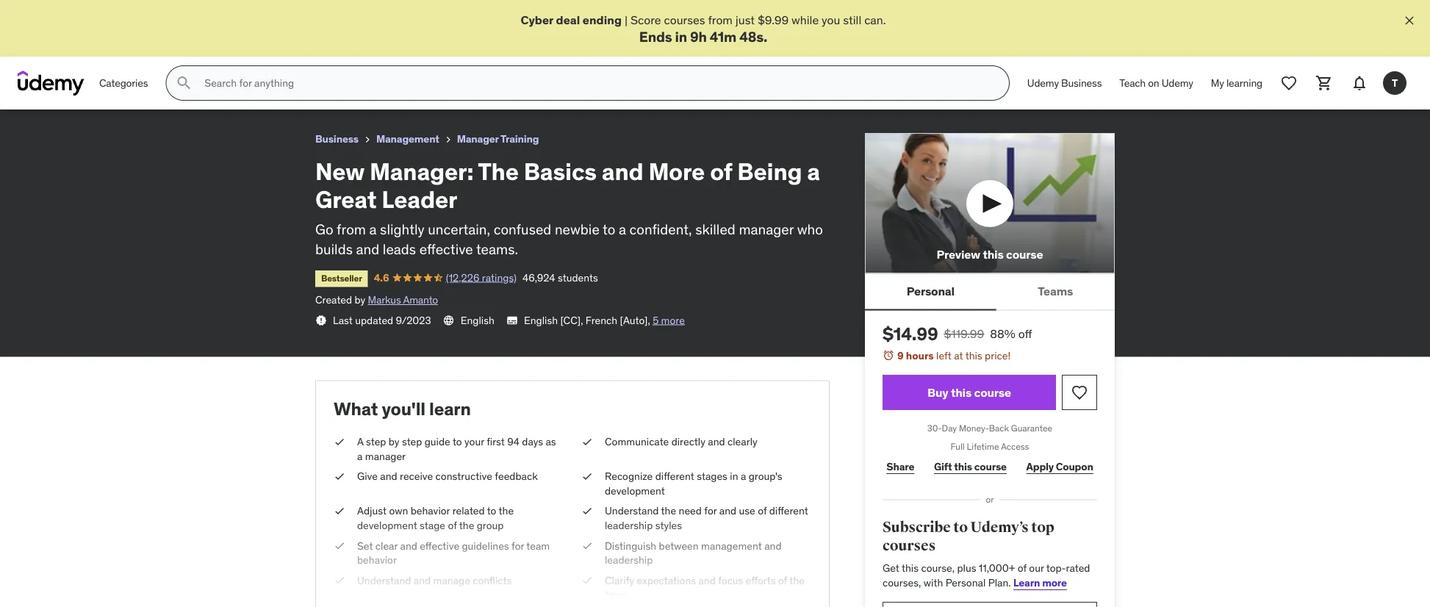Task type: locate. For each thing, give the bounding box(es) containing it.
deal
[[556, 12, 580, 27]]

basics up categories
[[117, 6, 154, 21]]

personal inside button
[[907, 284, 955, 299]]

1 horizontal spatial great
[[315, 185, 377, 214]]

xsmall image
[[362, 134, 373, 146], [315, 315, 327, 326], [334, 435, 345, 449], [581, 435, 593, 449], [581, 469, 593, 484], [334, 504, 345, 518], [581, 504, 593, 518], [581, 573, 593, 588]]

9
[[897, 349, 904, 362]]

great inside new manager: the basics and more of being a great leader go from a slightly uncertain, confused newbie to a confident, skilled manager who builds and leads effective teams.
[[315, 185, 377, 214]]

understand up distinguish
[[605, 504, 659, 518]]

course inside button
[[974, 385, 1011, 400]]

english right course language icon
[[461, 313, 495, 327]]

the inside clarify expectations and focus efforts of the team
[[790, 574, 805, 587]]

0 vertical spatial leader
[[304, 6, 342, 21]]

1 horizontal spatial from
[[708, 12, 733, 27]]

1 horizontal spatial manager
[[739, 220, 794, 238]]

0 vertical spatial new
[[12, 6, 37, 21]]

behavior
[[411, 504, 450, 518], [357, 553, 397, 567]]

step right a
[[366, 435, 386, 448]]

apply coupon button
[[1023, 452, 1097, 482]]

1 vertical spatial wishlist image
[[1071, 384, 1089, 401]]

course down lifetime
[[974, 460, 1007, 473]]

0 horizontal spatial being
[[225, 6, 258, 21]]

0 horizontal spatial leader
[[304, 6, 342, 21]]

training
[[501, 132, 539, 146]]

for right the need
[[704, 504, 717, 518]]

first
[[487, 435, 505, 448]]

1 horizontal spatial understand
[[605, 504, 659, 518]]

leadership down distinguish
[[605, 553, 653, 567]]

tab list
[[865, 274, 1115, 310]]

by
[[355, 293, 365, 306], [389, 435, 399, 448]]

manager
[[739, 220, 794, 238], [365, 449, 406, 463]]

this inside the get this course, plus 11,000+ of our top-rated courses, with personal plan.
[[902, 562, 919, 575]]

step left guide
[[402, 435, 422, 448]]

0 vertical spatial course
[[1006, 246, 1043, 261]]

my learning
[[1211, 76, 1263, 90]]

a inside a step by step guide to your first 94 days as a manager
[[357, 449, 363, 463]]

and inside "understand the need for and use of different leadership styles"
[[719, 504, 737, 518]]

0 horizontal spatial english
[[461, 313, 495, 327]]

0 horizontal spatial basics
[[117, 6, 154, 21]]

courses down subscribe
[[883, 537, 936, 555]]

leadership up distinguish
[[605, 519, 653, 532]]

xsmall image for give and receive constructive feedback
[[334, 469, 345, 484]]

0 vertical spatial basics
[[117, 6, 154, 21]]

this right preview
[[983, 246, 1004, 261]]

notifications image
[[1351, 74, 1369, 92]]

business left "management"
[[315, 132, 359, 146]]

0 horizontal spatial for
[[512, 539, 524, 552]]

this inside 'button'
[[983, 246, 1004, 261]]

by inside a step by step guide to your first 94 days as a manager
[[389, 435, 399, 448]]

manager inside a step by step guide to your first 94 days as a manager
[[365, 449, 406, 463]]

Search for anything text field
[[202, 71, 991, 96]]

access
[[1001, 440, 1029, 452]]

0 vertical spatial being
[[225, 6, 258, 21]]

1 horizontal spatial team
[[605, 588, 628, 601]]

of
[[212, 6, 223, 21], [710, 157, 732, 186], [758, 504, 767, 518], [448, 519, 457, 532], [1018, 562, 1027, 575], [778, 574, 787, 587]]

my learning link
[[1202, 66, 1272, 101]]

related
[[453, 504, 485, 518]]

of inside "understand the need for and use of different leadership styles"
[[758, 504, 767, 518]]

subscribe to udemy's top courses
[[883, 518, 1054, 555]]

and inside set clear and effective guidelines for team behavior
[[400, 539, 417, 552]]

this
[[983, 246, 1004, 261], [965, 349, 982, 362], [951, 385, 972, 400], [954, 460, 972, 473], [902, 562, 919, 575]]

2 step from the left
[[402, 435, 422, 448]]

0 horizontal spatial understand
[[357, 574, 411, 587]]

this inside button
[[951, 385, 972, 400]]

different inside recognize different stages in a group's development
[[655, 470, 694, 483]]

effective inside set clear and effective guidelines for team behavior
[[420, 539, 459, 552]]

distinguish
[[605, 539, 656, 552]]

manager:
[[39, 6, 92, 21], [370, 157, 474, 186]]

to inside a step by step guide to your first 94 days as a manager
[[453, 435, 462, 448]]

basics inside new manager: the basics and more of being a great leader go from a slightly uncertain, confused newbie to a confident, skilled manager who builds and leads effective teams.
[[524, 157, 597, 186]]

give and receive constructive feedback
[[357, 470, 538, 483]]

0 vertical spatial development
[[605, 484, 665, 497]]

apply
[[1026, 460, 1054, 473]]

1 vertical spatial manager
[[365, 449, 406, 463]]

shopping cart with 0 items image
[[1316, 74, 1333, 92]]

for right guidelines
[[512, 539, 524, 552]]

share
[[887, 460, 915, 473]]

learn
[[1014, 576, 1040, 589]]

1 vertical spatial basics
[[524, 157, 597, 186]]

30-day money-back guarantee full lifetime access
[[927, 422, 1053, 452]]

1 horizontal spatial basics
[[524, 157, 597, 186]]

1 vertical spatial from
[[337, 220, 366, 238]]

t link
[[1377, 66, 1413, 101]]

different right the use
[[769, 504, 808, 518]]

1 vertical spatial by
[[389, 435, 399, 448]]

the down manager training link
[[478, 157, 519, 186]]

this right buy
[[951, 385, 972, 400]]

more
[[661, 313, 685, 327], [1042, 576, 1067, 589]]

business left teach
[[1061, 76, 1102, 90]]

1 horizontal spatial being
[[737, 157, 802, 186]]

gift this course link
[[930, 452, 1011, 482]]

focus
[[718, 574, 743, 587]]

of inside clarify expectations and focus efforts of the team
[[778, 574, 787, 587]]

different inside "understand the need for and use of different leadership styles"
[[769, 504, 808, 518]]

xsmall image for distinguish between management and leadership
[[581, 539, 593, 553]]

new inside new manager: the basics and more of being a great leader go from a slightly uncertain, confused newbie to a confident, skilled manager who builds and leads effective teams.
[[315, 157, 365, 186]]

0 vertical spatial manager
[[739, 220, 794, 238]]

skilled
[[695, 220, 736, 238]]

business
[[1061, 76, 1102, 90], [315, 132, 359, 146]]

personal down plus
[[946, 576, 986, 589]]

conflicts
[[473, 574, 512, 587]]

in right ends
[[675, 27, 688, 45]]

this for gift
[[954, 460, 972, 473]]

the
[[499, 504, 514, 518], [661, 504, 676, 518], [459, 519, 474, 532], [790, 574, 805, 587]]

0 horizontal spatial courses
[[664, 12, 705, 27]]

0 vertical spatial manager:
[[39, 6, 92, 21]]

being inside new manager: the basics and more of being a great leader go from a slightly uncertain, confused newbie to a confident, skilled manager who builds and leads effective teams.
[[737, 157, 802, 186]]

1 horizontal spatial leader
[[382, 185, 457, 214]]

of inside the get this course, plus 11,000+ of our top-rated courses, with personal plan.
[[1018, 562, 1027, 575]]

0 vertical spatial for
[[704, 504, 717, 518]]

behavior down clear
[[357, 553, 397, 567]]

and left the use
[[719, 504, 737, 518]]

$9.99
[[758, 12, 789, 27]]

for inside "understand the need for and use of different leadership styles"
[[704, 504, 717, 518]]

bestseller
[[321, 273, 362, 284]]

1 vertical spatial effective
[[420, 539, 459, 552]]

xsmall image for communicate directly and clearly
[[581, 435, 593, 449]]

0 vertical spatial behavior
[[411, 504, 450, 518]]

0 horizontal spatial team
[[526, 539, 550, 552]]

by left markus
[[355, 293, 365, 306]]

teach on udemy link
[[1111, 66, 1202, 101]]

0 horizontal spatial manager:
[[39, 6, 92, 21]]

2 vertical spatial course
[[974, 460, 1007, 473]]

2 english from the left
[[524, 313, 558, 327]]

group's
[[749, 470, 783, 483]]

1 horizontal spatial english
[[524, 313, 558, 327]]

development for recognize
[[605, 484, 665, 497]]

1 vertical spatial behavior
[[357, 553, 397, 567]]

behavior up stage
[[411, 504, 450, 518]]

alarm image
[[883, 349, 894, 361]]

xsmall image for understand and manage conflicts
[[334, 573, 345, 588]]

basics down training
[[524, 157, 597, 186]]

manager: down "management" link
[[370, 157, 474, 186]]

development inside 'adjust own behavior related to the development stage of the group'
[[357, 519, 417, 532]]

more up confident,
[[649, 157, 705, 186]]

0 vertical spatial more
[[180, 6, 209, 21]]

your
[[465, 435, 484, 448]]

manager up give
[[365, 449, 406, 463]]

this for preview
[[983, 246, 1004, 261]]

close image
[[1402, 13, 1417, 28]]

1 vertical spatial business
[[315, 132, 359, 146]]

more for new manager: the basics and more of being a great leader
[[180, 6, 209, 21]]

manager: for new manager: the basics and more of being a great leader go from a slightly uncertain, confused newbie to a confident, skilled manager who builds and leads effective teams.
[[370, 157, 474, 186]]

1 vertical spatial leader
[[382, 185, 457, 214]]

off
[[1018, 326, 1032, 341]]

1 horizontal spatial courses
[[883, 537, 936, 555]]

1 vertical spatial development
[[357, 519, 417, 532]]

1 vertical spatial new
[[315, 157, 365, 186]]

1 vertical spatial course
[[974, 385, 1011, 400]]

from up builds
[[337, 220, 366, 238]]

from inside cyber deal ending | score courses from just $9.99 while you still can. ends in 9h 41m 47s .
[[708, 12, 733, 27]]

with
[[924, 576, 943, 589]]

1 horizontal spatial wishlist image
[[1280, 74, 1298, 92]]

and up efforts
[[765, 539, 782, 552]]

markus
[[368, 293, 401, 306]]

0 horizontal spatial development
[[357, 519, 417, 532]]

manager: up udemy image on the left of page
[[39, 6, 92, 21]]

0 horizontal spatial new
[[12, 6, 37, 21]]

0 vertical spatial the
[[94, 6, 115, 21]]

expectations
[[637, 574, 696, 587]]

0 vertical spatial effective
[[419, 240, 473, 258]]

course up back
[[974, 385, 1011, 400]]

new
[[12, 6, 37, 21], [315, 157, 365, 186]]

.
[[763, 27, 767, 45]]

personal down preview
[[907, 284, 955, 299]]

in right stages
[[730, 470, 738, 483]]

(12,226 ratings)
[[446, 271, 517, 284]]

share button
[[883, 452, 918, 482]]

submit search image
[[175, 74, 193, 92]]

1 horizontal spatial different
[[769, 504, 808, 518]]

from
[[708, 12, 733, 27], [337, 220, 366, 238]]

1 horizontal spatial by
[[389, 435, 399, 448]]

and left manage
[[414, 574, 431, 587]]

1 vertical spatial team
[[605, 588, 628, 601]]

english
[[461, 313, 495, 327], [524, 313, 558, 327]]

more up submit search icon on the left top of the page
[[180, 6, 209, 21]]

course for gift this course
[[974, 460, 1007, 473]]

to inside 'adjust own behavior related to the development stage of the group'
[[487, 504, 496, 518]]

understand for understand the need for and use of different leadership styles
[[605, 504, 659, 518]]

this for buy
[[951, 385, 972, 400]]

categories button
[[90, 66, 157, 101]]

understand inside "understand the need for and use of different leadership styles"
[[605, 504, 659, 518]]

9 hours left at this price!
[[897, 349, 1011, 362]]

1 horizontal spatial more
[[649, 157, 705, 186]]

leader inside new manager: the basics and more of being a great leader go from a slightly uncertain, confused newbie to a confident, skilled manager who builds and leads effective teams.
[[382, 185, 457, 214]]

more right 5
[[661, 313, 685, 327]]

1 vertical spatial more
[[1042, 576, 1067, 589]]

courses up ends
[[664, 12, 705, 27]]

manager left who
[[739, 220, 794, 238]]

set
[[357, 539, 373, 552]]

1 horizontal spatial new
[[315, 157, 365, 186]]

and left leads
[[356, 240, 379, 258]]

1 vertical spatial being
[[737, 157, 802, 186]]

to right newbie
[[603, 220, 615, 238]]

1 vertical spatial great
[[315, 185, 377, 214]]

0 vertical spatial understand
[[605, 504, 659, 518]]

11,000+
[[979, 562, 1015, 575]]

0 vertical spatial wishlist image
[[1280, 74, 1298, 92]]

0 horizontal spatial great
[[270, 6, 301, 21]]

2 udemy from the left
[[1162, 76, 1193, 90]]

and left focus
[[699, 574, 716, 587]]

0 vertical spatial in
[[675, 27, 688, 45]]

leader for new manager: the basics and more of being a great leader
[[304, 6, 342, 21]]

understand the need for and use of different leadership styles
[[605, 504, 808, 532]]

1 vertical spatial understand
[[357, 574, 411, 587]]

1 vertical spatial more
[[649, 157, 705, 186]]

1 horizontal spatial for
[[704, 504, 717, 518]]

score
[[631, 12, 661, 27]]

course inside 'button'
[[1006, 246, 1043, 261]]

0 horizontal spatial different
[[655, 470, 694, 483]]

step
[[366, 435, 386, 448], [402, 435, 422, 448]]

behavior inside set clear and effective guidelines for team behavior
[[357, 553, 397, 567]]

the right efforts
[[790, 574, 805, 587]]

give
[[357, 470, 378, 483]]

in inside cyber deal ending | score courses from just $9.99 while you still can. ends in 9h 41m 47s .
[[675, 27, 688, 45]]

1 horizontal spatial the
[[478, 157, 519, 186]]

leadership
[[605, 519, 653, 532], [605, 553, 653, 567]]

1 horizontal spatial more
[[1042, 576, 1067, 589]]

guarantee
[[1011, 422, 1053, 434]]

to left your
[[453, 435, 462, 448]]

the for new manager: the basics and more of being a great leader go from a slightly uncertain, confused newbie to a confident, skilled manager who builds and leads effective teams.
[[478, 157, 519, 186]]

development inside recognize different stages in a group's development
[[605, 484, 665, 497]]

0 horizontal spatial behavior
[[357, 553, 397, 567]]

1 horizontal spatial development
[[605, 484, 665, 497]]

0 horizontal spatial in
[[675, 27, 688, 45]]

1 vertical spatial manager:
[[370, 157, 474, 186]]

0 vertical spatial great
[[270, 6, 301, 21]]

0 horizontal spatial udemy
[[1027, 76, 1059, 90]]

what
[[334, 398, 378, 420]]

english right closed captions icon
[[524, 313, 558, 327]]

xsmall image for set clear and effective guidelines for team behavior
[[334, 539, 345, 553]]

1 horizontal spatial udemy
[[1162, 76, 1193, 90]]

the up styles
[[661, 504, 676, 518]]

stage
[[420, 519, 445, 532]]

closed captions image
[[506, 314, 518, 326]]

1 udemy from the left
[[1027, 76, 1059, 90]]

0 vertical spatial by
[[355, 293, 365, 306]]

1 horizontal spatial business
[[1061, 76, 1102, 90]]

0 vertical spatial personal
[[907, 284, 955, 299]]

the up categories
[[94, 6, 115, 21]]

to left udemy's
[[954, 518, 968, 536]]

course up the teams
[[1006, 246, 1043, 261]]

from up 9h 41m 47s
[[708, 12, 733, 27]]

what you'll learn
[[334, 398, 471, 420]]

and right clear
[[400, 539, 417, 552]]

team right guidelines
[[526, 539, 550, 552]]

5
[[653, 313, 659, 327]]

days
[[522, 435, 543, 448]]

basics for new manager: the basics and more of being a great leader go from a slightly uncertain, confused newbie to a confident, skilled manager who builds and leads effective teams.
[[524, 157, 597, 186]]

the down related
[[459, 519, 474, 532]]

english for english [cc], french [auto] , 5 more
[[524, 313, 558, 327]]

development down recognize
[[605, 484, 665, 497]]

1 vertical spatial for
[[512, 539, 524, 552]]

0 vertical spatial courses
[[664, 12, 705, 27]]

a inside recognize different stages in a group's development
[[741, 470, 746, 483]]

1 horizontal spatial manager:
[[370, 157, 474, 186]]

1 vertical spatial in
[[730, 470, 738, 483]]

0 vertical spatial from
[[708, 12, 733, 27]]

1 leadership from the top
[[605, 519, 653, 532]]

in inside recognize different stages in a group's development
[[730, 470, 738, 483]]

gift
[[934, 460, 952, 473]]

learning
[[1227, 76, 1263, 90]]

understand
[[605, 504, 659, 518], [357, 574, 411, 587]]

to up group
[[487, 504, 496, 518]]

5 more button
[[653, 313, 685, 327]]

the inside new manager: the basics and more of being a great leader go from a slightly uncertain, confused newbie to a confident, skilled manager who builds and leads effective teams.
[[478, 157, 519, 186]]

0 horizontal spatial from
[[337, 220, 366, 238]]

more down the top- on the bottom right
[[1042, 576, 1067, 589]]

0 vertical spatial business
[[1061, 76, 1102, 90]]

courses inside cyber deal ending | score courses from just $9.99 while you still can. ends in 9h 41m 47s .
[[664, 12, 705, 27]]

course
[[1006, 246, 1043, 261], [974, 385, 1011, 400], [974, 460, 1007, 473]]

by down 'what you'll learn'
[[389, 435, 399, 448]]

xsmall image
[[442, 134, 454, 146], [334, 469, 345, 484], [334, 539, 345, 553], [581, 539, 593, 553], [334, 573, 345, 588]]

development down own
[[357, 519, 417, 532]]

clarify
[[605, 574, 634, 587]]

confident,
[[630, 220, 692, 238]]

4.6
[[374, 271, 389, 284]]

0 vertical spatial team
[[526, 539, 550, 552]]

1 vertical spatial personal
[[946, 576, 986, 589]]

manager: inside new manager: the basics and more of being a great leader go from a slightly uncertain, confused newbie to a confident, skilled manager who builds and leads effective teams.
[[370, 157, 474, 186]]

0 horizontal spatial the
[[94, 6, 115, 21]]

0 horizontal spatial manager
[[365, 449, 406, 463]]

udemy business
[[1027, 76, 1102, 90]]

back
[[989, 422, 1009, 434]]

1 vertical spatial leadership
[[605, 553, 653, 567]]

1 horizontal spatial step
[[402, 435, 422, 448]]

and inside distinguish between management and leadership
[[765, 539, 782, 552]]

top-
[[1046, 562, 1066, 575]]

a
[[261, 6, 267, 21], [807, 157, 820, 186], [369, 220, 377, 238], [619, 220, 626, 238], [357, 449, 363, 463], [741, 470, 746, 483]]

0 horizontal spatial more
[[661, 313, 685, 327]]

as
[[546, 435, 556, 448]]

management
[[376, 132, 439, 146]]

1 vertical spatial the
[[478, 157, 519, 186]]

lifetime
[[967, 440, 999, 452]]

teams.
[[476, 240, 518, 258]]

0 horizontal spatial step
[[366, 435, 386, 448]]

team down the clarify
[[605, 588, 628, 601]]

2 leadership from the top
[[605, 553, 653, 567]]

the for new manager: the basics and more of being a great leader
[[94, 6, 115, 21]]

more inside new manager: the basics and more of being a great leader go from a slightly uncertain, confused newbie to a confident, skilled manager who builds and leads effective teams.
[[649, 157, 705, 186]]

wishlist image
[[1280, 74, 1298, 92], [1071, 384, 1089, 401]]

in
[[675, 27, 688, 45], [730, 470, 738, 483]]

leadership inside distinguish between management and leadership
[[605, 553, 653, 567]]

the up group
[[499, 504, 514, 518]]

understand down clear
[[357, 574, 411, 587]]

more
[[180, 6, 209, 21], [649, 157, 705, 186]]

business link
[[315, 130, 359, 148]]

this right gift
[[954, 460, 972, 473]]

1 english from the left
[[461, 313, 495, 327]]

1 vertical spatial different
[[769, 504, 808, 518]]

effective down stage
[[420, 539, 459, 552]]

1 horizontal spatial behavior
[[411, 504, 450, 518]]

different down communicate directly and clearly
[[655, 470, 694, 483]]

this up courses,
[[902, 562, 919, 575]]

effective down uncertain,
[[419, 240, 473, 258]]

and left clearly
[[708, 435, 725, 448]]

stages
[[697, 470, 728, 483]]

0 horizontal spatial more
[[180, 6, 209, 21]]

0 vertical spatial leadership
[[605, 519, 653, 532]]

team inside set clear and effective guidelines for team behavior
[[526, 539, 550, 552]]



Task type: vqa. For each thing, say whether or not it's contained in the screenshot.
"Bought"
no



Task type: describe. For each thing, give the bounding box(es) containing it.
constructive
[[436, 470, 492, 483]]

confused
[[494, 220, 551, 238]]

teach on udemy
[[1120, 76, 1193, 90]]

basics for new manager: the basics and more of being a great leader
[[117, 6, 154, 21]]

1 step from the left
[[366, 435, 386, 448]]

tab list containing personal
[[865, 274, 1115, 310]]

ending
[[583, 12, 622, 27]]

xsmall image for clarify expectations and focus efforts of the team
[[581, 573, 593, 588]]

learn more link
[[1014, 576, 1067, 589]]

udemy's
[[971, 518, 1029, 536]]

preview
[[937, 246, 980, 261]]

0 horizontal spatial by
[[355, 293, 365, 306]]

manager inside new manager: the basics and more of being a great leader go from a slightly uncertain, confused newbie to a confident, skilled manager who builds and leads effective teams.
[[739, 220, 794, 238]]

use
[[739, 504, 755, 518]]

understand for understand and manage conflicts
[[357, 574, 411, 587]]

0 horizontal spatial wishlist image
[[1071, 384, 1089, 401]]

personal inside the get this course, plus 11,000+ of our top-rated courses, with personal plan.
[[946, 576, 986, 589]]

business inside udemy business link
[[1061, 76, 1102, 90]]

$14.99 $119.99 88% off
[[883, 323, 1032, 345]]

learn
[[429, 398, 471, 420]]

manager: for new manager: the basics and more of being a great leader
[[39, 6, 92, 21]]

xsmall image for understand the need for and use of different leadership styles
[[581, 504, 593, 518]]

this for get
[[902, 562, 919, 575]]

9h 41m 47s
[[691, 27, 763, 45]]

and up confident,
[[602, 157, 643, 186]]

a
[[357, 435, 364, 448]]

day
[[942, 422, 957, 434]]

english [cc], french [auto] , 5 more
[[524, 313, 685, 327]]

between
[[659, 539, 699, 552]]

|
[[625, 12, 628, 27]]

course for preview this course
[[1006, 246, 1043, 261]]

great for new manager: the basics and more of being a great leader go from a slightly uncertain, confused newbie to a confident, skilled manager who builds and leads effective teams.
[[315, 185, 377, 214]]

set clear and effective guidelines for team behavior
[[357, 539, 550, 567]]

on
[[1148, 76, 1159, 90]]

buy
[[928, 385, 949, 400]]

46,924
[[523, 271, 555, 284]]

full
[[951, 440, 965, 452]]

ratings)
[[482, 271, 517, 284]]

manager training link
[[457, 130, 539, 148]]

my
[[1211, 76, 1224, 90]]

more for new manager: the basics and more of being a great leader go from a slightly uncertain, confused newbie to a confident, skilled manager who builds and leads effective teams.
[[649, 157, 705, 186]]

preview this course
[[937, 246, 1043, 261]]

leadership inside "understand the need for and use of different leadership styles"
[[605, 519, 653, 532]]

distinguish between management and leadership
[[605, 539, 782, 567]]

course for buy this course
[[974, 385, 1011, 400]]

manager training
[[457, 132, 539, 146]]

udemy image
[[18, 71, 85, 96]]

communicate directly and clearly
[[605, 435, 758, 448]]

development for adjust
[[357, 519, 417, 532]]

being for new manager: the basics and more of being a great leader
[[225, 6, 258, 21]]

created
[[315, 293, 352, 306]]

leader for new manager: the basics and more of being a great leader go from a slightly uncertain, confused newbie to a confident, skilled manager who builds and leads effective teams.
[[382, 185, 457, 214]]

plus
[[957, 562, 976, 575]]

behavior inside 'adjust own behavior related to the development stage of the group'
[[411, 504, 450, 518]]

94
[[507, 435, 520, 448]]

or
[[986, 494, 994, 505]]

uncertain,
[[428, 220, 490, 238]]

you
[[822, 12, 840, 27]]

top
[[1031, 518, 1054, 536]]

xsmall image for adjust own behavior related to the development stage of the group
[[334, 504, 345, 518]]

effective inside new manager: the basics and more of being a great leader go from a slightly uncertain, confused newbie to a confident, skilled manager who builds and leads effective teams.
[[419, 240, 473, 258]]

team inside clarify expectations and focus efforts of the team
[[605, 588, 628, 601]]

a step by step guide to your first 94 days as a manager
[[357, 435, 556, 463]]

courses inside subscribe to udemy's top courses
[[883, 537, 936, 555]]

markus amanto link
[[368, 293, 438, 306]]

and inside clarify expectations and focus efforts of the team
[[699, 574, 716, 587]]

ends
[[640, 27, 672, 45]]

9/2023
[[396, 313, 431, 327]]

to inside new manager: the basics and more of being a great leader go from a slightly uncertain, confused newbie to a confident, skilled manager who builds and leads effective teams.
[[603, 220, 615, 238]]

from inside new manager: the basics and more of being a great leader go from a slightly uncertain, confused newbie to a confident, skilled manager who builds and leads effective teams.
[[337, 220, 366, 238]]

created by markus amanto
[[315, 293, 438, 306]]

xsmall image for a step by step guide to your first 94 days as a manager
[[334, 435, 345, 449]]

clear
[[375, 539, 398, 552]]

feedback
[[495, 470, 538, 483]]

this right at at the right bottom
[[965, 349, 982, 362]]

great for new manager: the basics and more of being a great leader
[[270, 6, 301, 21]]

recognize different stages in a group's development
[[605, 470, 783, 497]]

go
[[315, 220, 333, 238]]

new manager: the basics and more of being a great leader go from a slightly uncertain, confused newbie to a confident, skilled manager who builds and leads effective teams.
[[315, 157, 823, 258]]

88%
[[990, 326, 1016, 341]]

english for english
[[461, 313, 495, 327]]

xsmall image for recognize different stages in a group's development
[[581, 469, 593, 484]]

to inside subscribe to udemy's top courses
[[954, 518, 968, 536]]

and up submit search icon on the left top of the page
[[157, 6, 178, 21]]

manage
[[433, 574, 470, 587]]

$14.99
[[883, 323, 938, 345]]

new for new manager: the basics and more of being a great leader
[[12, 6, 37, 21]]

teach
[[1120, 76, 1146, 90]]

clarify expectations and focus efforts of the team
[[605, 574, 805, 601]]

and right give
[[380, 470, 397, 483]]

new for new manager: the basics and more of being a great leader go from a slightly uncertain, confused newbie to a confident, skilled manager who builds and leads effective teams.
[[315, 157, 365, 186]]

efforts
[[746, 574, 776, 587]]

newbie
[[555, 220, 600, 238]]

management
[[701, 539, 762, 552]]

learn more
[[1014, 576, 1067, 589]]

amanto
[[403, 293, 438, 306]]

money-
[[959, 422, 989, 434]]

of inside 'adjust own behavior related to the development stage of the group'
[[448, 519, 457, 532]]

cyber
[[521, 12, 553, 27]]

plan.
[[988, 576, 1011, 589]]

of inside new manager: the basics and more of being a great leader go from a slightly uncertain, confused newbie to a confident, skilled manager who builds and leads effective teams.
[[710, 157, 732, 186]]

46,924 students
[[523, 271, 598, 284]]

price!
[[985, 349, 1011, 362]]

for inside set clear and effective guidelines for team behavior
[[512, 539, 524, 552]]

the inside "understand the need for and use of different leadership styles"
[[661, 504, 676, 518]]

course,
[[921, 562, 955, 575]]

new manager: the basics and more of being a great leader
[[12, 6, 342, 21]]

you'll
[[382, 398, 426, 420]]

xsmall image for last updated 9/2023
[[315, 315, 327, 326]]

30-
[[927, 422, 942, 434]]

[cc], french
[[560, 313, 617, 327]]

0 vertical spatial more
[[661, 313, 685, 327]]

courses,
[[883, 576, 921, 589]]

builds
[[315, 240, 353, 258]]

(12,226
[[446, 271, 480, 284]]

communicate
[[605, 435, 669, 448]]

management link
[[376, 130, 439, 148]]

directly
[[672, 435, 706, 448]]

still
[[843, 12, 862, 27]]

slightly
[[380, 220, 425, 238]]

our
[[1029, 562, 1044, 575]]

being for new manager: the basics and more of being a great leader go from a slightly uncertain, confused newbie to a confident, skilled manager who builds and leads effective teams.
[[737, 157, 802, 186]]

gift this course
[[934, 460, 1007, 473]]

leads
[[383, 240, 416, 258]]

receive
[[400, 470, 433, 483]]

course language image
[[443, 315, 455, 326]]

0 horizontal spatial business
[[315, 132, 359, 146]]

apply coupon
[[1026, 460, 1093, 473]]



